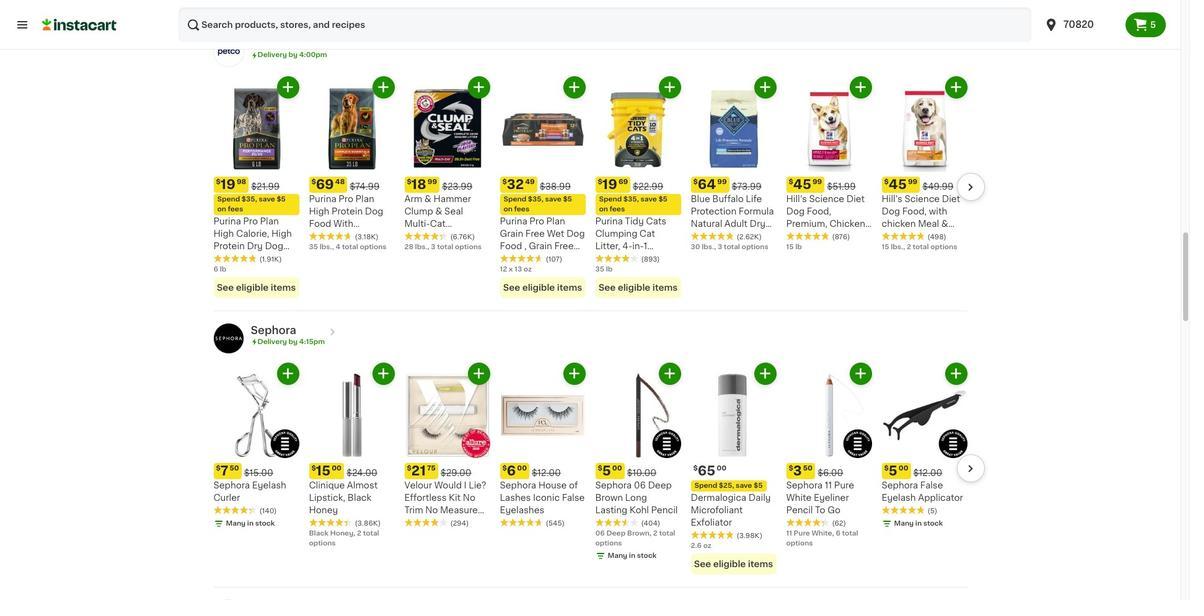 Task type: describe. For each thing, give the bounding box(es) containing it.
and inside 'purina pro plan grain free wet dog food , grain free chicken and turkey'
[[538, 254, 554, 263]]

$ 64 99
[[694, 178, 727, 191]]

$ for $22.99
[[598, 178, 603, 185]]

delivery for 69
[[258, 52, 287, 58]]

45 for hill's science diet dog food, premium, chicken & barley recipe, adult 1-6, small bites
[[794, 178, 812, 191]]

eyelashes
[[500, 506, 545, 515]]

spend $25, save $5
[[695, 482, 763, 489]]

brown inside blue buffalo life protection formula natural adult dry dog food, chicken and brown rice
[[710, 244, 737, 253]]

pencil inside "sephora 11 pure white eyeliner pencil to go"
[[787, 506, 813, 515]]

1 horizontal spatial high
[[272, 229, 292, 238]]

chicken inside purina pro plan high calorie, high protein dry dog food, 30/20 chicken & rice formula
[[214, 266, 249, 275]]

calorie,
[[236, 229, 269, 238]]

purina inside purina pro plan high protein dog food with probiotics for dogs, shredded blend chicken & rice formula
[[309, 194, 337, 203]]

fees for $ 32 49
[[514, 206, 530, 212]]

$ 18 99
[[407, 178, 437, 191]]

sephora up delivery by 4:15pm
[[251, 325, 296, 335]]

dog inside hill's science diet dog food, premium, chicken & barley recipe, adult 1-6, small bites
[[787, 207, 805, 216]]

99 for $23.99
[[428, 178, 437, 185]]

19 for $ 19 98
[[221, 178, 236, 191]]

15 lbs., 2 total options
[[882, 243, 958, 250]]

velour would i lie? effortless kit no trim no measure natural lash kit
[[405, 481, 486, 527]]

1 vertical spatial kit
[[461, 518, 473, 527]]

0 vertical spatial kit
[[449, 494, 461, 502]]

$7.50 original price: $15.00 element
[[214, 463, 299, 479]]

total for 15
[[363, 530, 379, 537]]

pure inside 11 pure white, 6 total options
[[794, 530, 810, 537]]

product group containing 7
[[214, 363, 299, 529]]

(5)
[[928, 508, 938, 515]]

brown,
[[627, 530, 652, 537]]

add image for 7
[[280, 366, 296, 382]]

velour
[[405, 481, 432, 490]]

black inside black honey, 2 total options
[[309, 530, 329, 537]]

chicken inside 'purina pro plan grain free wet dog food , grain free chicken and turkey'
[[500, 254, 536, 263]]

options for 69
[[360, 243, 387, 250]]

30 lbs., 3 total options
[[691, 243, 769, 250]]

35 lbs., 4 total options
[[309, 243, 387, 250]]

lashes
[[500, 494, 531, 502]]

5 inside hill's science diet dog food, with chicken meal & barley, large breed, light, science diet, adult 1-5
[[890, 269, 895, 278]]

11 inside "sephora 11 pure white eyeliner pencil to go"
[[825, 481, 832, 490]]

fees for $ 19 98
[[228, 206, 243, 212]]

35 for blend
[[309, 243, 318, 250]]

sephora 11 pure white eyeliner pencil to go
[[787, 481, 854, 515]]

1 vertical spatial oz
[[704, 543, 712, 549]]

on for $ 19 98
[[217, 206, 226, 212]]

total inside 06 deep brown, 2 total options
[[659, 530, 676, 537]]

15 lb
[[787, 243, 802, 250]]

fees for $ 19 69
[[610, 206, 625, 212]]

$19.98 original price: $21.99 element
[[214, 176, 299, 193]]

total for 18
[[437, 243, 453, 250]]

many in stock inside the product group
[[226, 520, 275, 527]]

& right arm
[[425, 194, 432, 203]]

save right $25,
[[736, 482, 752, 489]]

effortless
[[405, 494, 447, 502]]

deep inside the sephora 06 deep brown long lasting kohl pencil
[[648, 481, 672, 490]]

clinique
[[309, 481, 345, 490]]

see eligible items for $ 19 69
[[599, 283, 678, 292]]

06 deep brown, 2 total options
[[596, 530, 676, 547]]

30
[[691, 243, 700, 250]]

3 for 18
[[431, 243, 436, 250]]

see eligible items for $ 32 49
[[503, 283, 582, 292]]

00 for 6
[[517, 465, 527, 472]]

curler
[[214, 494, 240, 502]]

exfoliator
[[691, 518, 732, 527]]

formula inside blue buffalo life protection formula natural adult dry dog food, chicken and brown rice
[[739, 207, 774, 216]]

instacart logo image
[[42, 17, 117, 32]]

sephora image
[[214, 323, 243, 353]]

1 horizontal spatial grain
[[529, 242, 552, 250]]

$ 19 69
[[598, 178, 628, 191]]

purina tidy cats clumping cat litter, 4-in-1 strength multi cat litter
[[596, 217, 675, 275]]

$ 5 00
[[598, 464, 622, 477]]

sephora for 7
[[214, 481, 250, 490]]

false for house
[[562, 494, 585, 502]]

32
[[507, 178, 524, 191]]

7
[[221, 464, 229, 477]]

add image for 69
[[376, 79, 391, 95]]

pencil inside the sephora 06 deep brown long lasting kohl pencil
[[651, 506, 678, 515]]

lb for $ 19 98
[[220, 266, 226, 273]]

purina for $ 19 69
[[596, 217, 623, 225]]

high for food
[[309, 207, 329, 216]]

Search field
[[179, 7, 1032, 42]]

0 vertical spatial grain
[[500, 229, 523, 238]]

bites
[[787, 256, 809, 265]]

black inside clinique almost lipstick, black honey
[[348, 494, 372, 502]]

delivery for 15
[[258, 338, 287, 345]]

rice inside purina pro plan high protein dog food with probiotics for dogs, shredded blend chicken & rice formula
[[309, 269, 329, 278]]

chicken inside blue buffalo life protection formula natural adult dry dog food, chicken and brown rice
[[738, 232, 774, 240]]

go
[[828, 506, 841, 515]]

purina pro plan grain free wet dog food , grain free chicken and turkey
[[500, 217, 585, 275]]

brown inside the sephora 06 deep brown long lasting kohl pencil
[[596, 494, 623, 502]]

total inside 11 pure white, 6 total options
[[842, 530, 859, 537]]

$ 32 49
[[503, 178, 535, 191]]

dog inside blue buffalo life protection formula natural adult dry dog food, chicken and brown rice
[[691, 232, 709, 240]]

adult inside hill's science diet dog food, premium, chicken & barley recipe, adult 1-6, small bites
[[787, 244, 810, 253]]

dogs,
[[309, 244, 335, 253]]

hammer
[[434, 194, 471, 203]]

$45.99 original price: $51.99 element
[[787, 176, 872, 193]]

$49.99
[[923, 182, 954, 191]]

06 inside the sephora 06 deep brown long lasting kohl pencil
[[634, 481, 646, 490]]

2 horizontal spatial 3
[[794, 464, 802, 477]]

adult inside blue buffalo life protection formula natural adult dry dog food, chicken and brown rice
[[725, 219, 748, 228]]

almost
[[347, 481, 378, 490]]

see eligible items button down (3.98k)
[[691, 554, 777, 575]]

(876)
[[832, 233, 850, 240]]

sephora for 5
[[596, 481, 632, 490]]

stock inside the product group
[[255, 520, 275, 527]]

$51.99
[[827, 182, 856, 191]]

natural inside blue buffalo life protection formula natural adult dry dog food, chicken and brown rice
[[691, 219, 723, 228]]

35 for litter
[[596, 266, 605, 273]]

honey,
[[330, 530, 356, 537]]

arm
[[405, 194, 422, 203]]

food, inside purina pro plan high calorie, high protein dry dog food, 30/20 chicken & rice formula
[[214, 254, 238, 263]]

12 x 13 oz
[[500, 266, 532, 273]]

(545)
[[546, 520, 565, 527]]

see down 2.6 oz
[[694, 560, 711, 569]]

protein inside purina pro plan high protein dog food with probiotics for dogs, shredded blend chicken & rice formula
[[332, 207, 363, 216]]

70820
[[1064, 20, 1094, 29]]

daily
[[749, 494, 771, 502]]

6 inside 11 pure white, 6 total options
[[836, 530, 841, 537]]

options for 15
[[309, 540, 336, 547]]

add image for 21
[[471, 366, 487, 382]]

dry for protein
[[247, 242, 263, 250]]

cat up complete
[[430, 219, 446, 228]]

$73.99
[[732, 182, 762, 191]]

add image for 64
[[758, 79, 773, 95]]

28
[[405, 243, 414, 250]]

science down breed,
[[882, 256, 917, 265]]

1 vertical spatial free
[[555, 242, 574, 250]]

total for 64
[[724, 243, 740, 250]]

28 lbs., 3 total options
[[405, 243, 482, 250]]

cat right multi
[[660, 254, 675, 263]]

eligible for $ 19 98
[[236, 283, 269, 292]]

sephora eyelash curler
[[214, 481, 286, 502]]

$35, for $ 19 98
[[242, 196, 257, 202]]

$ inside the $ 5 00 $12.00 sephora false eyelash applicator
[[885, 465, 889, 472]]

06 inside 06 deep brown, 2 total options
[[596, 530, 605, 537]]

rice for 30/20
[[261, 266, 280, 275]]

lbs., for 45
[[891, 243, 905, 250]]

0 vertical spatial no
[[463, 494, 476, 502]]

food, inside blue buffalo life protection formula natural adult dry dog food, chicken and brown rice
[[712, 232, 736, 240]]

1 vertical spatial no
[[425, 506, 438, 515]]

eligible down (3.98k)
[[714, 560, 746, 569]]

pro for 32
[[530, 217, 544, 225]]

pro for 19
[[243, 217, 258, 225]]

adult inside hill's science diet dog food, with chicken meal & barley, large breed, light, science diet, adult 1-5
[[942, 256, 965, 265]]

in inside the product group
[[247, 520, 254, 527]]

$ for $12.00
[[503, 465, 507, 472]]

(1.91k)
[[259, 256, 282, 263]]

of
[[569, 481, 578, 490]]

litter for odor
[[457, 244, 480, 253]]

spend for $ 19 98
[[217, 196, 240, 202]]

and inside blue buffalo life protection formula natural adult dry dog food, chicken and brown rice
[[691, 244, 707, 253]]

$ 19 98
[[216, 178, 246, 191]]

65
[[698, 464, 716, 477]]

$6.00
[[818, 469, 844, 477]]

$ for $29.00
[[407, 465, 412, 472]]

$ for $74.99
[[312, 178, 316, 185]]

pro inside purina pro plan high protein dog food with probiotics for dogs, shredded blend chicken & rice formula
[[339, 194, 353, 203]]

& inside hill's science diet dog food, with chicken meal & barley, large breed, light, science diet, adult 1-5
[[942, 219, 949, 228]]

5 button
[[1126, 12, 1166, 37]]

(107)
[[546, 256, 563, 263]]

(6.76k)
[[450, 233, 475, 240]]

chicken
[[882, 219, 916, 228]]

to
[[815, 506, 826, 515]]

$ for $73.99
[[694, 178, 698, 185]]

turkey
[[500, 266, 529, 275]]

$ 15 00
[[312, 464, 342, 477]]

$15.00
[[244, 469, 273, 477]]

in-
[[633, 242, 644, 250]]

item carousel region for sephora
[[196, 363, 985, 582]]

save for $ 19 69
[[641, 196, 657, 202]]

life
[[746, 194, 762, 203]]

$22.99
[[633, 182, 664, 191]]

$23.99
[[442, 182, 473, 191]]

would
[[434, 481, 462, 490]]

$5.00 original price: $10.00 element
[[596, 463, 681, 479]]

sephora for 6
[[500, 481, 536, 490]]

1
[[644, 242, 648, 250]]

$18.99 original price: $23.99 element
[[405, 176, 490, 193]]

total for 69
[[342, 243, 358, 250]]

$35, for $ 32 49
[[528, 196, 544, 202]]

(404)
[[641, 520, 660, 527]]

product group containing 18
[[405, 76, 490, 253]]

1 70820 button from the left
[[1037, 7, 1126, 42]]

$10.00
[[627, 469, 657, 477]]

pure inside "sephora 11 pure white eyeliner pencil to go"
[[835, 481, 854, 490]]

$29.00
[[441, 469, 472, 477]]

99 for $51.99
[[813, 178, 822, 185]]

00 for 65
[[717, 465, 727, 472]]

plan inside purina pro plan high protein dog food with probiotics for dogs, shredded blend chicken & rice formula
[[356, 194, 374, 203]]

$ for $51.99
[[789, 178, 794, 185]]

delivery by 4:15pm
[[258, 338, 325, 345]]

lipstick,
[[309, 494, 346, 502]]

lie?
[[469, 481, 486, 490]]

formula inside purina pro plan high protein dog food with probiotics for dogs, shredded blend chicken & rice formula
[[331, 269, 366, 278]]

$ for $49.99
[[885, 178, 889, 185]]

purina for $ 19 98
[[214, 217, 241, 225]]

& left seal
[[435, 207, 442, 216]]

item carousel region for petco
[[196, 76, 985, 305]]

1- inside hill's science diet dog food, with chicken meal & barley, large breed, light, science diet, adult 1-5
[[882, 269, 890, 278]]

delivery by 4:00pm
[[258, 52, 327, 58]]

food, inside hill's science diet dog food, premium, chicken & barley recipe, adult 1-6, small bites
[[807, 207, 832, 216]]

$5.00 original price: $12.00 element
[[882, 463, 968, 479]]

spend down "65"
[[695, 482, 718, 489]]

49
[[525, 178, 535, 185]]

$3.50 original price: $6.00 element
[[787, 463, 872, 479]]

(3.98k)
[[737, 533, 763, 539]]

see eligible items down (3.98k)
[[694, 560, 773, 569]]

dermalogica
[[691, 494, 747, 502]]

18
[[412, 178, 427, 191]]

lash
[[438, 518, 459, 527]]



Task type: vqa. For each thing, say whether or not it's contained in the screenshot.
Delivery by 4:15pm
yes



Task type: locate. For each thing, give the bounding box(es) containing it.
purina pro plan high protein dog food with probiotics for dogs, shredded blend chicken & rice formula
[[309, 194, 383, 278]]

00 inside $ 15 00
[[332, 465, 342, 472]]

purina inside purina tidy cats clumping cat litter, 4-in-1 strength multi cat litter
[[596, 217, 623, 225]]

white,
[[812, 530, 834, 537]]

options down (498)
[[931, 243, 958, 250]]

see for $ 19 98
[[217, 283, 234, 292]]

15 up 'clinique'
[[316, 464, 331, 477]]

2 horizontal spatial 15
[[882, 243, 890, 250]]

chicken inside hill's science diet dog food, premium, chicken & barley recipe, adult 1-6, small bites
[[830, 219, 866, 228]]

& inside hill's science diet dog food, premium, chicken & barley recipe, adult 1-6, small bites
[[787, 232, 794, 240]]

add image for 3
[[853, 366, 869, 382]]

on for $ 32 49
[[504, 206, 513, 212]]

3 fees from the left
[[610, 206, 625, 212]]

2 lbs., from the left
[[415, 243, 429, 250]]

eligible
[[236, 283, 269, 292], [523, 283, 555, 292], [618, 283, 651, 292], [714, 560, 746, 569]]

13
[[515, 266, 522, 273]]

formula down life
[[739, 207, 774, 216]]

product group containing 65
[[691, 363, 777, 575]]

lasting
[[596, 506, 628, 515]]

2 $12.00 from the left
[[914, 469, 943, 477]]

item carousel region containing 19
[[196, 76, 985, 305]]

0 horizontal spatial 50
[[230, 465, 239, 472]]

rice inside purina pro plan high calorie, high protein dry dog food, 30/20 chicken & rice formula
[[261, 266, 280, 275]]

options down (2.62k)
[[742, 243, 769, 250]]

$ inside $ 21 75
[[407, 465, 412, 472]]

plan up wet on the top left of page
[[547, 217, 565, 225]]

chicken inside purina pro plan high protein dog food with probiotics for dogs, shredded blend chicken & rice formula
[[337, 256, 372, 265]]

1 horizontal spatial food
[[500, 242, 522, 250]]

see eligible items button for $ 19 69
[[596, 277, 681, 298]]

12
[[500, 266, 507, 273]]

$ left 98
[[216, 178, 221, 185]]

2 $35, from the left
[[528, 196, 544, 202]]

fees up clumping at the top right of the page
[[610, 206, 625, 212]]

hill's science diet dog food, with chicken meal & barley, large breed, light, science diet, adult 1-5
[[882, 194, 965, 278]]

pencil down white
[[787, 506, 813, 515]]

eyelash inside sephora eyelash curler
[[252, 481, 286, 490]]

2.6
[[691, 543, 702, 549]]

98
[[237, 178, 246, 185]]

99 left $51.99 at the top right
[[813, 178, 822, 185]]

total down (404)
[[659, 530, 676, 537]]

30/20
[[240, 254, 267, 263]]

$ for $6.00
[[789, 465, 794, 472]]

purina up ,
[[500, 217, 528, 225]]

dog up 30
[[691, 232, 709, 240]]

2 horizontal spatial plan
[[547, 217, 565, 225]]

1 vertical spatial eyelash
[[882, 494, 916, 502]]

eyelash down $5.00 original price: $12.00 element
[[882, 494, 916, 502]]

eyelash inside the $ 5 00 $12.00 sephora false eyelash applicator
[[882, 494, 916, 502]]

2 item carousel region from the top
[[196, 363, 985, 582]]

0 vertical spatial litter
[[457, 244, 480, 253]]

sephora down $5.00 original price: $12.00 element
[[882, 481, 918, 490]]

shredded
[[337, 244, 379, 253]]

hill's inside hill's science diet dog food, with chicken meal & barley, large breed, light, science diet, adult 1-5
[[882, 194, 903, 203]]

3 up white
[[794, 464, 802, 477]]

litter for strength
[[596, 266, 619, 275]]

save
[[259, 196, 275, 202], [545, 196, 562, 202], [641, 196, 657, 202], [736, 482, 752, 489]]

2 horizontal spatial on
[[599, 206, 608, 212]]

deep inside 06 deep brown, 2 total options
[[607, 530, 626, 537]]

false inside the sephora house of lashes iconic false eyelashes
[[562, 494, 585, 502]]

21
[[412, 464, 426, 477]]

1 diet from the left
[[847, 194, 865, 203]]

$5 for $ 19 69
[[659, 196, 668, 202]]

2 hill's from the left
[[882, 194, 903, 203]]

69 inside $ 19 69
[[619, 178, 628, 185]]

item carousel region containing 7
[[196, 363, 985, 582]]

0 vertical spatial adult
[[725, 219, 748, 228]]

$ 45 99 inside $45.99 original price: $49.99 element
[[885, 178, 918, 191]]

dog inside purina pro plan high calorie, high protein dry dog food, 30/20 chicken & rice formula
[[265, 242, 283, 250]]

1 vertical spatial 1-
[[882, 269, 890, 278]]

2 by from the top
[[289, 338, 298, 345]]

0 vertical spatial 11
[[825, 481, 832, 490]]

formula inside purina pro plan high calorie, high protein dry dog food, 30/20 chicken & rice formula
[[214, 279, 249, 287]]

$ 45 99 for hill's science diet dog food, with chicken meal & barley, large breed, light, science diet, adult 1-5
[[885, 178, 918, 191]]

1 horizontal spatial 35
[[596, 266, 605, 273]]

on inside the product group
[[504, 206, 513, 212]]

food,
[[807, 207, 832, 216], [903, 207, 927, 216], [712, 232, 736, 240], [214, 254, 238, 263]]

$5 up daily
[[754, 482, 763, 489]]

no
[[463, 494, 476, 502], [425, 506, 438, 515]]

purina for $ 32 49
[[500, 217, 528, 225]]

pro down $32.49 original price: $38.99 element
[[530, 217, 544, 225]]

sephora house of lashes iconic false eyelashes
[[500, 481, 585, 515]]

rice down blend
[[309, 269, 329, 278]]

0 horizontal spatial 11
[[787, 530, 792, 537]]

meal
[[918, 219, 940, 228]]

99
[[428, 178, 437, 185], [718, 178, 727, 185], [813, 178, 822, 185], [908, 178, 918, 185]]

1 horizontal spatial diet
[[942, 194, 961, 203]]

on down "$ 19 98"
[[217, 206, 226, 212]]

pro up calorie,
[[243, 217, 258, 225]]

clump
[[405, 207, 433, 216]]

fees down $ 32 49
[[514, 206, 530, 212]]

4 99 from the left
[[908, 178, 918, 185]]

1 delivery from the top
[[258, 52, 287, 58]]

$15.00 original price: $24.00 element
[[309, 463, 395, 479]]

15
[[787, 243, 794, 250], [882, 243, 890, 250], [316, 464, 331, 477]]

dog up (1.91k)
[[265, 242, 283, 250]]

1 00 from the left
[[332, 465, 342, 472]]

$32.49 original price: $38.99 element
[[500, 176, 586, 193]]

0 horizontal spatial oz
[[524, 266, 532, 273]]

fees inside the product group
[[514, 206, 530, 212]]

0 horizontal spatial 6
[[214, 266, 218, 273]]

0 horizontal spatial pure
[[794, 530, 810, 537]]

3 $35, from the left
[[624, 196, 639, 202]]

food, inside hill's science diet dog food, with chicken meal & barley, large breed, light, science diet, adult 1-5
[[903, 207, 927, 216]]

litter down strength
[[596, 266, 619, 275]]

$ for $38.99
[[503, 178, 507, 185]]

litter inside purina tidy cats clumping cat litter, 4-in-1 strength multi cat litter
[[596, 266, 619, 275]]

1 hill's from the left
[[787, 194, 807, 203]]

0 horizontal spatial $35,
[[242, 196, 257, 202]]

pro inside purina pro plan high calorie, high protein dry dog food, 30/20 chicken & rice formula
[[243, 217, 258, 225]]

long
[[625, 494, 647, 502]]

00 for 15
[[332, 465, 342, 472]]

2 for 15
[[357, 530, 361, 537]]

sephora inside the $ 5 00 $12.00 sephora false eyelash applicator
[[882, 481, 918, 490]]

6,
[[819, 244, 827, 253]]

free down wet on the top left of page
[[555, 242, 574, 250]]

50
[[230, 465, 239, 472], [803, 465, 813, 472]]

options for 64
[[742, 243, 769, 250]]

lbs.,
[[320, 243, 334, 250], [415, 243, 429, 250], [702, 243, 716, 250], [891, 243, 905, 250]]

2 horizontal spatial 2
[[907, 243, 911, 250]]

0 horizontal spatial spend $35, save $5 on fees
[[217, 196, 286, 212]]

50 for 3
[[803, 465, 813, 472]]

$ up spend $25, save $5
[[694, 465, 698, 472]]

dog
[[365, 207, 383, 216], [787, 207, 805, 216], [882, 207, 900, 216], [567, 229, 585, 238], [691, 232, 709, 240], [265, 242, 283, 250]]

45 up the chicken
[[889, 178, 907, 191]]

$5 down $38.99
[[563, 196, 572, 202]]

0 horizontal spatial protein
[[214, 242, 245, 250]]

product group containing 69
[[309, 76, 395, 278]]

recipe,
[[826, 232, 859, 240]]

hill's for hill's science diet dog food, premium, chicken & barley recipe, adult 1-6, small bites
[[787, 194, 807, 203]]

2 horizontal spatial lb
[[796, 243, 802, 250]]

save down $21.99
[[259, 196, 275, 202]]

0 horizontal spatial black
[[309, 530, 329, 537]]

product group containing 15
[[309, 363, 395, 549]]

protein up with
[[332, 207, 363, 216]]

plan up calorie,
[[260, 217, 279, 225]]

2 pencil from the left
[[787, 506, 813, 515]]

options inside black honey, 2 total options
[[309, 540, 336, 547]]

$ for $15.00
[[216, 465, 221, 472]]

1 horizontal spatial 6
[[507, 464, 516, 477]]

$ inside $ 6 00
[[503, 465, 507, 472]]

dog inside 'purina pro plan grain free wet dog food , grain free chicken and turkey'
[[567, 229, 585, 238]]

$ right $73.99
[[789, 178, 794, 185]]

$5 for $ 32 49
[[563, 196, 572, 202]]

high inside purina pro plan high protein dog food with probiotics for dogs, shredded blend chicken & rice formula
[[309, 207, 329, 216]]

lbs., right 30
[[702, 243, 716, 250]]

0 horizontal spatial dry
[[247, 242, 263, 250]]

spend $35, save $5 on fees for $ 32 49
[[504, 196, 572, 212]]

food left ,
[[500, 242, 522, 250]]

dog up the premium,
[[787, 207, 805, 216]]

1 horizontal spatial dry
[[750, 219, 766, 228]]

premium,
[[787, 219, 828, 228]]

add image for 45
[[853, 79, 869, 95]]

see eligible items button down multi
[[596, 277, 681, 298]]

chicken down shredded
[[337, 256, 372, 265]]

$5
[[277, 196, 286, 202], [563, 196, 572, 202], [659, 196, 668, 202], [754, 482, 763, 489]]

item carousel region
[[196, 76, 985, 305], [196, 363, 985, 582]]

None search field
[[179, 7, 1032, 42]]

00 inside $ 5 00
[[613, 465, 622, 472]]

seal
[[445, 207, 463, 216]]

0 horizontal spatial hill's
[[787, 194, 807, 203]]

1 by from the top
[[289, 52, 298, 58]]

product group containing 64
[[691, 76, 777, 253]]

adult up bites
[[787, 244, 810, 253]]

items for $ 19 69
[[653, 283, 678, 292]]

food inside purina pro plan high protein dog food with probiotics for dogs, shredded blend chicken & rice formula
[[309, 219, 331, 228]]

dog right wet on the top left of page
[[567, 229, 585, 238]]

50 inside '$ 3 50'
[[803, 465, 813, 472]]

lbs., for 64
[[702, 243, 716, 250]]

1 45 from the left
[[794, 178, 812, 191]]

spend $35, save $5 on fees up tidy
[[599, 196, 668, 212]]

1 lbs., from the left
[[320, 243, 334, 250]]

see eligible items button down the "(107)"
[[500, 277, 586, 298]]

00 inside the $ 5 00 $12.00 sephora false eyelash applicator
[[899, 465, 909, 472]]

1 item carousel region from the top
[[196, 76, 985, 305]]

2 delivery from the top
[[258, 338, 287, 345]]

odor
[[450, 232, 472, 240]]

0 horizontal spatial natural
[[405, 518, 436, 527]]

options down honey,
[[309, 540, 336, 547]]

petco
[[251, 39, 283, 48]]

protein inside purina pro plan high calorie, high protein dry dog food, 30/20 chicken & rice formula
[[214, 242, 245, 250]]

1 vertical spatial natural
[[405, 518, 436, 527]]

1 vertical spatial 6
[[507, 464, 516, 477]]

kit up measure
[[449, 494, 461, 502]]

sephora
[[251, 325, 296, 335], [214, 481, 250, 490], [500, 481, 536, 490], [596, 481, 632, 490], [787, 481, 823, 490], [882, 481, 918, 490]]

lbs., down barley,
[[891, 243, 905, 250]]

add image for 18
[[471, 79, 487, 95]]

science for $51.99
[[809, 194, 845, 203]]

with
[[929, 207, 948, 216]]

0 horizontal spatial $12.00
[[532, 469, 561, 477]]

2 horizontal spatial adult
[[942, 256, 965, 265]]

45 inside "$45.99 original price: $51.99" element
[[794, 178, 812, 191]]

options down the '(3.18k)'
[[360, 243, 387, 250]]

1 vertical spatial 06
[[596, 530, 605, 537]]

chicken
[[830, 219, 866, 228], [738, 232, 774, 240], [500, 254, 536, 263], [337, 256, 372, 265], [214, 266, 249, 275]]

options for 45
[[931, 243, 958, 250]]

adult right diet,
[[942, 256, 965, 265]]

lbs., for 18
[[415, 243, 429, 250]]

petco image
[[214, 37, 243, 66]]

$ 5 00 $12.00 sephora false eyelash applicator
[[882, 464, 963, 502]]

chicken down '30/20'
[[214, 266, 249, 275]]

see eligible items button for $ 32 49
[[500, 277, 586, 298]]

spend for $ 19 69
[[599, 196, 622, 202]]

options down (6.76k)
[[455, 243, 482, 250]]

(3.86k)
[[355, 520, 381, 527]]

0 horizontal spatial 15
[[316, 464, 331, 477]]

2 horizontal spatial $35,
[[624, 196, 639, 202]]

see eligible items for $ 19 98
[[217, 283, 296, 292]]

add image for 15
[[376, 366, 391, 382]]

eligible for $ 19 69
[[618, 283, 651, 292]]

19 for $ 19 69
[[603, 178, 618, 191]]

,
[[525, 242, 527, 250]]

0 vertical spatial pure
[[835, 481, 854, 490]]

dry inside blue buffalo life protection formula natural adult dry dog food, chicken and brown rice
[[750, 219, 766, 228]]

1- inside hill's science diet dog food, premium, chicken & barley recipe, adult 1-6, small bites
[[812, 244, 819, 253]]

food
[[309, 219, 331, 228], [500, 242, 522, 250]]

$21.75 original price: $29.00 element
[[405, 463, 490, 479]]

2 horizontal spatial fees
[[610, 206, 625, 212]]

eligible for $ 32 49
[[523, 283, 555, 292]]

$21.99
[[251, 182, 280, 191]]

0 horizontal spatial 35
[[309, 243, 318, 250]]

litter down (6.76k)
[[457, 244, 480, 253]]

3 on from the left
[[599, 206, 608, 212]]

sephora up lashes
[[500, 481, 536, 490]]

2 70820 button from the left
[[1044, 7, 1118, 42]]

$ left $10.00
[[598, 465, 603, 472]]

pencil up (404)
[[651, 506, 678, 515]]

$ 65 00
[[694, 464, 727, 477]]

options for 18
[[455, 243, 482, 250]]

$12.00 inside the $ 5 00 $12.00 sephora false eyelash applicator
[[914, 469, 943, 477]]

$ for $10.00
[[598, 465, 603, 472]]

1 horizontal spatial on
[[504, 206, 513, 212]]

2 fees from the left
[[514, 206, 530, 212]]

product group
[[214, 76, 299, 298], [309, 76, 395, 278], [405, 76, 490, 253], [500, 76, 586, 298], [596, 76, 681, 298], [691, 76, 777, 253], [787, 76, 872, 265], [882, 76, 968, 278], [214, 363, 299, 529], [309, 363, 395, 549], [405, 363, 490, 529], [500, 363, 586, 529], [596, 363, 681, 561], [691, 363, 777, 575], [787, 363, 872, 549], [882, 363, 968, 529]]

items for $ 19 98
[[271, 283, 296, 292]]

brown
[[710, 244, 737, 253], [596, 494, 623, 502]]

0 vertical spatial delivery
[[258, 52, 287, 58]]

11 left white,
[[787, 530, 792, 537]]

spend down 32
[[504, 196, 527, 202]]

with
[[334, 219, 353, 228]]

69
[[316, 178, 334, 191], [619, 178, 628, 185]]

high left calorie,
[[214, 229, 234, 238]]

0 vertical spatial 35
[[309, 243, 318, 250]]

3 spend $35, save $5 on fees from the left
[[599, 196, 668, 212]]

pro
[[339, 194, 353, 203], [243, 217, 258, 225], [530, 217, 544, 225]]

0 horizontal spatial formula
[[214, 279, 249, 287]]

0 horizontal spatial free
[[526, 229, 545, 238]]

4 00 from the left
[[717, 465, 727, 472]]

$ inside "$ 19 98"
[[216, 178, 221, 185]]

by for 69
[[289, 52, 298, 58]]

hill's for hill's science diet dog food, with chicken meal & barley, large breed, light, science diet, adult 1-5
[[882, 194, 903, 203]]

diet down $51.99 at the top right
[[847, 194, 865, 203]]

1 horizontal spatial 69
[[619, 178, 628, 185]]

0 horizontal spatial brown
[[596, 494, 623, 502]]

2 vertical spatial 6
[[836, 530, 841, 537]]

1 horizontal spatial no
[[463, 494, 476, 502]]

1 99 from the left
[[428, 178, 437, 185]]

cat down odor
[[439, 244, 454, 253]]

(2.62k)
[[737, 233, 762, 240]]

add image
[[280, 79, 296, 95], [758, 79, 773, 95], [949, 79, 964, 95], [471, 366, 487, 382], [662, 366, 678, 382], [949, 366, 964, 382]]

$ 45 99 inside "$45.99 original price: $51.99" element
[[789, 178, 822, 191]]

$19.69 original price: $22.99 element
[[596, 176, 681, 193]]

food inside 'purina pro plan grain free wet dog food , grain free chicken and turkey'
[[500, 242, 522, 250]]

1 horizontal spatial spend $35, save $5 on fees
[[504, 196, 572, 212]]

eligible down the 12 x 13 oz
[[523, 283, 555, 292]]

5 inside button
[[1151, 20, 1156, 29]]

$12.00 inside the product group
[[532, 469, 561, 477]]

1 19 from the left
[[221, 178, 236, 191]]

1 vertical spatial 35
[[596, 266, 605, 273]]

diet up with at top
[[942, 194, 961, 203]]

1 horizontal spatial $35,
[[528, 196, 544, 202]]

kohl
[[630, 506, 649, 515]]

& inside purina pro plan high calorie, high protein dry dog food, 30/20 chicken & rice formula
[[251, 266, 258, 275]]

1 horizontal spatial false
[[921, 481, 943, 490]]

food, up meal
[[903, 207, 927, 216]]

1 fees from the left
[[228, 206, 243, 212]]

$ for $23.99
[[407, 178, 412, 185]]

black down honey
[[309, 530, 329, 537]]

items down (893)
[[653, 283, 678, 292]]

11 inside 11 pure white, 6 total options
[[787, 530, 792, 537]]

1 $12.00 from the left
[[532, 469, 561, 477]]

cats
[[646, 217, 667, 225]]

0 horizontal spatial pro
[[243, 217, 258, 225]]

dog inside purina pro plan high protein dog food with probiotics for dogs, shredded blend chicken & rice formula
[[365, 207, 383, 216]]

purina down the $ 69 48
[[309, 194, 337, 203]]

1 horizontal spatial pure
[[835, 481, 854, 490]]

0 horizontal spatial fees
[[228, 206, 243, 212]]

save down $38.99
[[545, 196, 562, 202]]

complete
[[405, 232, 448, 240]]

and down "protection"
[[691, 244, 707, 253]]

0 vertical spatial 1-
[[812, 244, 819, 253]]

1 horizontal spatial brown
[[710, 244, 737, 253]]

add image for 5
[[662, 366, 678, 382]]

options inside 06 deep brown, 2 total options
[[596, 540, 622, 547]]

& inside purina pro plan high protein dog food with probiotics for dogs, shredded blend chicken & rice formula
[[374, 256, 381, 265]]

cat up 1
[[640, 229, 655, 238]]

pencil
[[651, 506, 678, 515], [787, 506, 813, 515]]

see down "turkey"
[[503, 283, 520, 292]]

natural inside velour would i lie? effortless kit no trim no measure natural lash kit
[[405, 518, 436, 527]]

small
[[830, 244, 853, 253]]

by left 4:15pm
[[289, 338, 298, 345]]

0 vertical spatial formula
[[739, 207, 774, 216]]

$25,
[[719, 482, 734, 489]]

multi-
[[405, 219, 430, 228]]

& down '30/20'
[[251, 266, 258, 275]]

15 for breed,
[[882, 243, 890, 250]]

on for $ 19 69
[[599, 206, 608, 212]]

2 horizontal spatial high
[[309, 207, 329, 216]]

$ inside "$ 64 99"
[[694, 178, 698, 185]]

high up probiotics
[[309, 207, 329, 216]]

0 horizontal spatial grain
[[500, 229, 523, 238]]

15 inside the product group
[[316, 464, 331, 477]]

total inside black honey, 2 total options
[[363, 530, 379, 537]]

1 horizontal spatial rice
[[309, 269, 329, 278]]

69 left 48 on the left of page
[[316, 178, 334, 191]]

0 horizontal spatial and
[[538, 254, 554, 263]]

$74.99
[[350, 182, 380, 191]]

product group containing 3
[[787, 363, 872, 549]]

99 for $49.99
[[908, 178, 918, 185]]

15 for 1-
[[787, 243, 794, 250]]

deep down $10.00
[[648, 481, 672, 490]]

4:15pm
[[299, 338, 325, 345]]

lbs., for 69
[[320, 243, 334, 250]]

1 50 from the left
[[230, 465, 239, 472]]

stock
[[733, 3, 752, 9], [255, 520, 275, 527], [924, 520, 943, 527], [637, 552, 657, 559]]

1 vertical spatial and
[[538, 254, 554, 263]]

add image for 45
[[949, 79, 964, 95]]

0 horizontal spatial deep
[[607, 530, 626, 537]]

(140)
[[259, 508, 277, 515]]

2 00 from the left
[[517, 465, 527, 472]]

1 horizontal spatial $ 45 99
[[885, 178, 918, 191]]

add image
[[376, 79, 391, 95], [471, 79, 487, 95], [567, 79, 582, 95], [662, 79, 678, 95], [853, 79, 869, 95], [280, 366, 296, 382], [376, 366, 391, 382], [567, 366, 582, 382], [758, 366, 773, 382], [853, 366, 869, 382]]

dry for adult
[[750, 219, 766, 228]]

save for $ 32 49
[[545, 196, 562, 202]]

$ for $24.00
[[312, 465, 316, 472]]

hill's up the premium,
[[787, 194, 807, 203]]

fees
[[228, 206, 243, 212], [514, 206, 530, 212], [610, 206, 625, 212]]

1 horizontal spatial deep
[[648, 481, 672, 490]]

deep left brown,
[[607, 530, 626, 537]]

1 horizontal spatial 1-
[[882, 269, 890, 278]]

tidy
[[625, 217, 644, 225]]

rice down (2.62k)
[[739, 244, 759, 253]]

2 horizontal spatial formula
[[739, 207, 774, 216]]

$ 3 50
[[789, 464, 813, 477]]

$ inside $ 7 50
[[216, 465, 221, 472]]

false for 5
[[921, 481, 943, 490]]

delivery
[[258, 52, 287, 58], [258, 338, 287, 345]]

(3.18k)
[[355, 233, 379, 240]]

2 on from the left
[[504, 206, 513, 212]]

$ 45 99 left $49.99
[[885, 178, 918, 191]]

$ for $21.99
[[216, 178, 221, 185]]

1 vertical spatial false
[[562, 494, 585, 502]]

3 99 from the left
[[813, 178, 822, 185]]

product group containing 21
[[405, 363, 490, 529]]

science
[[809, 194, 845, 203], [905, 194, 940, 203], [882, 256, 917, 265]]

in inside many in stock link
[[725, 3, 731, 9]]

1 on from the left
[[217, 206, 226, 212]]

pro inside 'purina pro plan grain free wet dog food , grain free chicken and turkey'
[[530, 217, 544, 225]]

(498)
[[928, 233, 947, 240]]

dog inside hill's science diet dog food, with chicken meal & barley, large breed, light, science diet, adult 1-5
[[882, 207, 900, 216]]

2 down (3.86k)
[[357, 530, 361, 537]]

1 horizontal spatial 2
[[653, 530, 658, 537]]

70820 button
[[1037, 7, 1126, 42], [1044, 7, 1118, 42]]

litter inside arm & hammer clump & seal multi-cat complete odor sealing cat litter
[[457, 244, 480, 253]]

spend $35, save $5 on fees for $ 19 69
[[599, 196, 668, 212]]

2 for 45
[[907, 243, 911, 250]]

white
[[787, 494, 812, 502]]

$ inside $ 32 49
[[503, 178, 507, 185]]

$6.00 original price: $12.00 element
[[500, 463, 586, 479]]

15 down barley,
[[882, 243, 890, 250]]

0 horizontal spatial 19
[[221, 178, 236, 191]]

add image for 6
[[567, 366, 582, 382]]

$ inside $ 18 99
[[407, 178, 412, 185]]

$35, inside the product group
[[528, 196, 544, 202]]

$ 69 48
[[312, 178, 345, 191]]

product group containing 6
[[500, 363, 586, 529]]

oz right 13
[[524, 266, 532, 273]]

total
[[342, 243, 358, 250], [437, 243, 453, 250], [724, 243, 740, 250], [913, 243, 929, 250], [363, 530, 379, 537], [659, 530, 676, 537], [842, 530, 859, 537]]

options down white,
[[787, 540, 813, 547]]

00 for 5
[[613, 465, 622, 472]]

options inside 11 pure white, 6 total options
[[787, 540, 813, 547]]

dermalogica daily microfoliant exfoliator
[[691, 494, 771, 527]]

1 vertical spatial formula
[[331, 269, 366, 278]]

1 vertical spatial pure
[[794, 530, 810, 537]]

see eligible items down '30/20'
[[217, 283, 296, 292]]

purina
[[309, 194, 337, 203], [214, 217, 241, 225], [500, 217, 528, 225], [596, 217, 623, 225]]

1 spend $35, save $5 on fees from the left
[[217, 196, 286, 212]]

2 $ 45 99 from the left
[[885, 178, 918, 191]]

total down (62)
[[842, 530, 859, 537]]

1 horizontal spatial hill's
[[882, 194, 903, 203]]

purina pro plan high calorie, high protein dry dog food, 30/20 chicken & rice formula
[[214, 217, 292, 287]]

$64.99 original price: $73.99 element
[[691, 176, 777, 193]]

3 for 64
[[718, 243, 722, 250]]

0 horizontal spatial 1-
[[812, 244, 819, 253]]

plan inside 'purina pro plan grain free wet dog food , grain free chicken and turkey'
[[547, 217, 565, 225]]

1 vertical spatial food
[[500, 242, 522, 250]]

sephora 06 deep brown long lasting kohl pencil
[[596, 481, 678, 515]]

99 for $73.99
[[718, 178, 727, 185]]

$35, down $19.69 original price: $22.99 element
[[624, 196, 639, 202]]

blue buffalo life protection formula natural adult dry dog food, chicken and brown rice
[[691, 194, 774, 253]]

0 horizontal spatial 06
[[596, 530, 605, 537]]

1 horizontal spatial 11
[[825, 481, 832, 490]]

2 45 from the left
[[889, 178, 907, 191]]

06 down $10.00
[[634, 481, 646, 490]]

oz
[[524, 266, 532, 273], [704, 543, 712, 549]]

2 50 from the left
[[803, 465, 813, 472]]

1 horizontal spatial formula
[[331, 269, 366, 278]]

see eligible items down multi
[[599, 283, 678, 292]]

$35, for $ 19 69
[[624, 196, 639, 202]]

$ up arm
[[407, 178, 412, 185]]

plan for 32
[[547, 217, 565, 225]]

1 horizontal spatial pencil
[[787, 506, 813, 515]]

2 99 from the left
[[718, 178, 727, 185]]

45 left $51.99 at the top right
[[794, 178, 812, 191]]

1 horizontal spatial 50
[[803, 465, 813, 472]]

0 horizontal spatial $ 45 99
[[789, 178, 822, 191]]

11
[[825, 481, 832, 490], [787, 530, 792, 537]]

spend $35, save $5 on fees down $32.49 original price: $38.99 element
[[504, 196, 572, 212]]

5 inside the $ 5 00 $12.00 sephora false eyelash applicator
[[889, 464, 898, 477]]

0 horizontal spatial 2
[[357, 530, 361, 537]]

0 horizontal spatial 3
[[431, 243, 436, 250]]

45 for hill's science diet dog food, with chicken meal & barley, large breed, light, science diet, adult 1-5
[[889, 178, 907, 191]]

deep
[[648, 481, 672, 490], [607, 530, 626, 537]]

(294)
[[450, 520, 469, 527]]

$ inside $ 65 00
[[694, 465, 698, 472]]

plan inside purina pro plan high calorie, high protein dry dog food, 30/20 chicken & rice formula
[[260, 217, 279, 225]]

items for $ 32 49
[[557, 283, 582, 292]]

11 down the $6.00
[[825, 481, 832, 490]]

items
[[271, 283, 296, 292], [557, 283, 582, 292], [653, 283, 678, 292], [748, 560, 773, 569]]

48
[[335, 178, 345, 185]]

blend
[[309, 256, 334, 265]]

science inside hill's science diet dog food, premium, chicken & barley recipe, adult 1-6, small bites
[[809, 194, 845, 203]]

1 pencil from the left
[[651, 506, 678, 515]]

5 00 from the left
[[899, 465, 909, 472]]

1 vertical spatial adult
[[787, 244, 810, 253]]

sephora inside "sephora 11 pure white eyeliner pencil to go"
[[787, 481, 823, 490]]

4 lbs., from the left
[[891, 243, 905, 250]]

2 inside 06 deep brown, 2 total options
[[653, 530, 658, 537]]

3 00 from the left
[[613, 465, 622, 472]]

chicken up 13
[[500, 254, 536, 263]]

hill's science diet dog food, premium, chicken & barley recipe, adult 1-6, small bites
[[787, 194, 866, 265]]

plan for 19
[[260, 217, 279, 225]]

1 vertical spatial grain
[[529, 242, 552, 250]]

& down shredded
[[374, 256, 381, 265]]

2 19 from the left
[[603, 178, 618, 191]]

brown up lasting
[[596, 494, 623, 502]]

spend for $ 32 49
[[504, 196, 527, 202]]

food, up "30 lbs., 3 total options"
[[712, 232, 736, 240]]

see eligible items button for $ 19 98
[[214, 277, 299, 298]]

0 horizontal spatial litter
[[457, 244, 480, 253]]

1 $35, from the left
[[242, 196, 257, 202]]

1 horizontal spatial $12.00
[[914, 469, 943, 477]]

0 horizontal spatial food
[[309, 219, 331, 228]]

total for 45
[[913, 243, 929, 250]]

2 spend $35, save $5 on fees from the left
[[504, 196, 572, 212]]

see down 35 lb
[[599, 283, 616, 292]]

3 lbs., from the left
[[702, 243, 716, 250]]

diet,
[[919, 256, 940, 265]]

2 horizontal spatial pro
[[530, 217, 544, 225]]

hill's inside hill's science diet dog food, premium, chicken & barley recipe, adult 1-6, small bites
[[787, 194, 807, 203]]

see for $ 19 69
[[599, 283, 616, 292]]

$12.00
[[532, 469, 561, 477], [914, 469, 943, 477]]

breed,
[[882, 244, 910, 253]]

0 horizontal spatial 69
[[316, 178, 334, 191]]

2 horizontal spatial 6
[[836, 530, 841, 537]]

diet inside hill's science diet dog food, premium, chicken & barley recipe, adult 1-6, small bites
[[847, 194, 865, 203]]

2
[[907, 243, 911, 250], [357, 530, 361, 537], [653, 530, 658, 537]]

science for $49.99
[[905, 194, 940, 203]]

0 vertical spatial 6
[[214, 266, 218, 273]]

$35, down $19.98 original price: $21.99 element
[[242, 196, 257, 202]]

1 $ 45 99 from the left
[[789, 178, 822, 191]]

0 vertical spatial eyelash
[[252, 481, 286, 490]]

0 vertical spatial oz
[[524, 266, 532, 273]]

items down (3.98k)
[[748, 560, 773, 569]]

diet for $49.99
[[942, 194, 961, 203]]

product group containing 32
[[500, 76, 586, 298]]

1 horizontal spatial 19
[[603, 178, 618, 191]]

high for protein
[[214, 229, 234, 238]]

2 diet from the left
[[942, 194, 961, 203]]

$45.99 original price: $49.99 element
[[882, 176, 968, 193]]

$ inside $ 15 00
[[312, 465, 316, 472]]

rice for chicken
[[739, 244, 759, 253]]

spend $35, save $5 on fees for $ 19 98
[[217, 196, 286, 212]]

chicken up recipe,
[[830, 219, 866, 228]]

$ 45 99 for hill's science diet dog food, premium, chicken & barley recipe, adult 1-6, small bites
[[789, 178, 822, 191]]

$69.48 original price: $74.99 element
[[309, 176, 395, 193]]

35 down strength
[[596, 266, 605, 273]]



